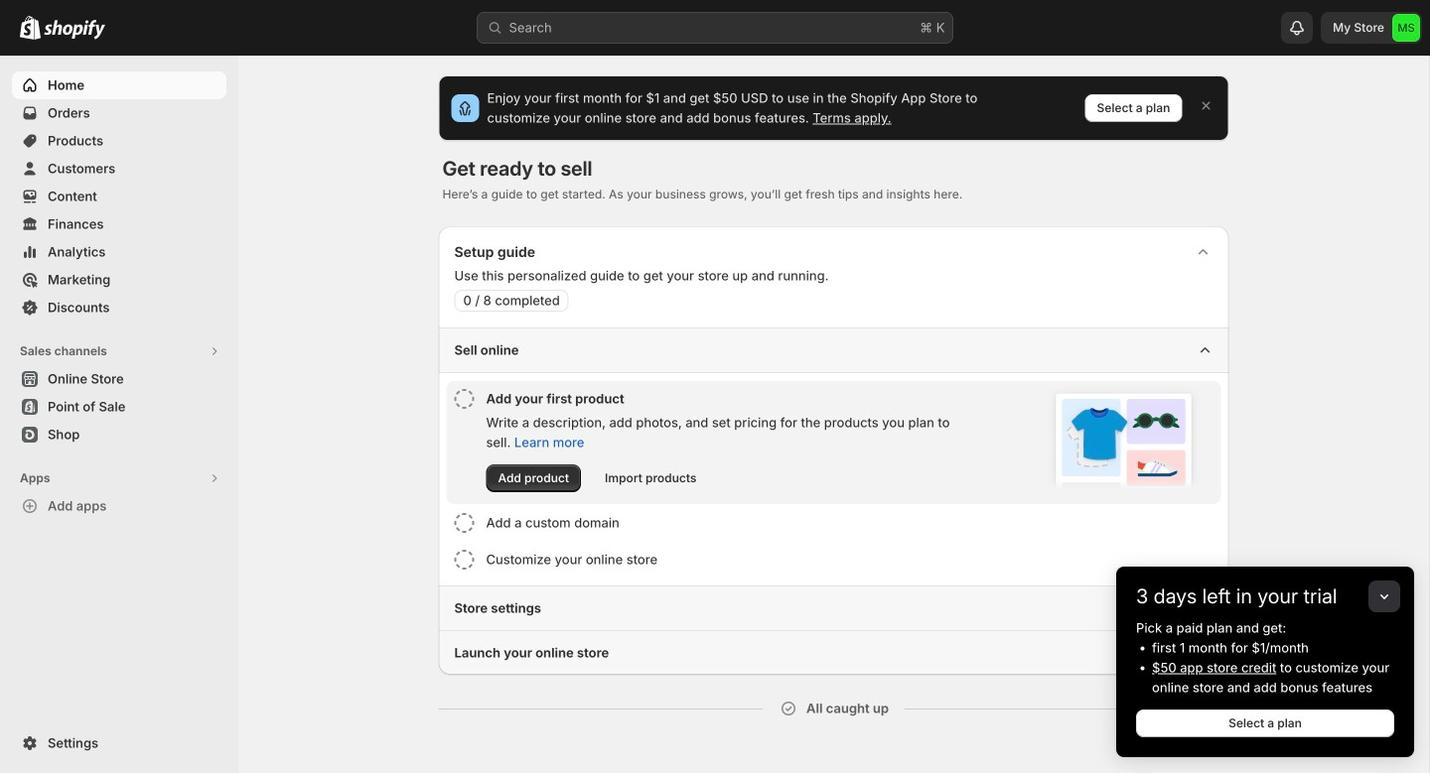 Task type: locate. For each thing, give the bounding box(es) containing it.
customize your online store group
[[447, 542, 1222, 578]]

add a custom domain group
[[447, 506, 1222, 541]]

shopify image
[[20, 16, 41, 39], [44, 20, 105, 39]]

mark add your first product as done image
[[455, 389, 474, 409]]



Task type: describe. For each thing, give the bounding box(es) containing it.
sell online group
[[439, 328, 1229, 586]]

mark add a custom domain as done image
[[455, 514, 474, 534]]

add your first product group
[[447, 382, 1222, 505]]

guide categories group
[[439, 328, 1229, 676]]

1 horizontal spatial shopify image
[[44, 20, 105, 39]]

mark customize your online store as done image
[[455, 550, 474, 570]]

my store image
[[1393, 14, 1421, 42]]

setup guide region
[[439, 227, 1229, 676]]

0 horizontal spatial shopify image
[[20, 16, 41, 39]]



Task type: vqa. For each thing, say whether or not it's contained in the screenshot.
18 corresponding to the right 18 button
no



